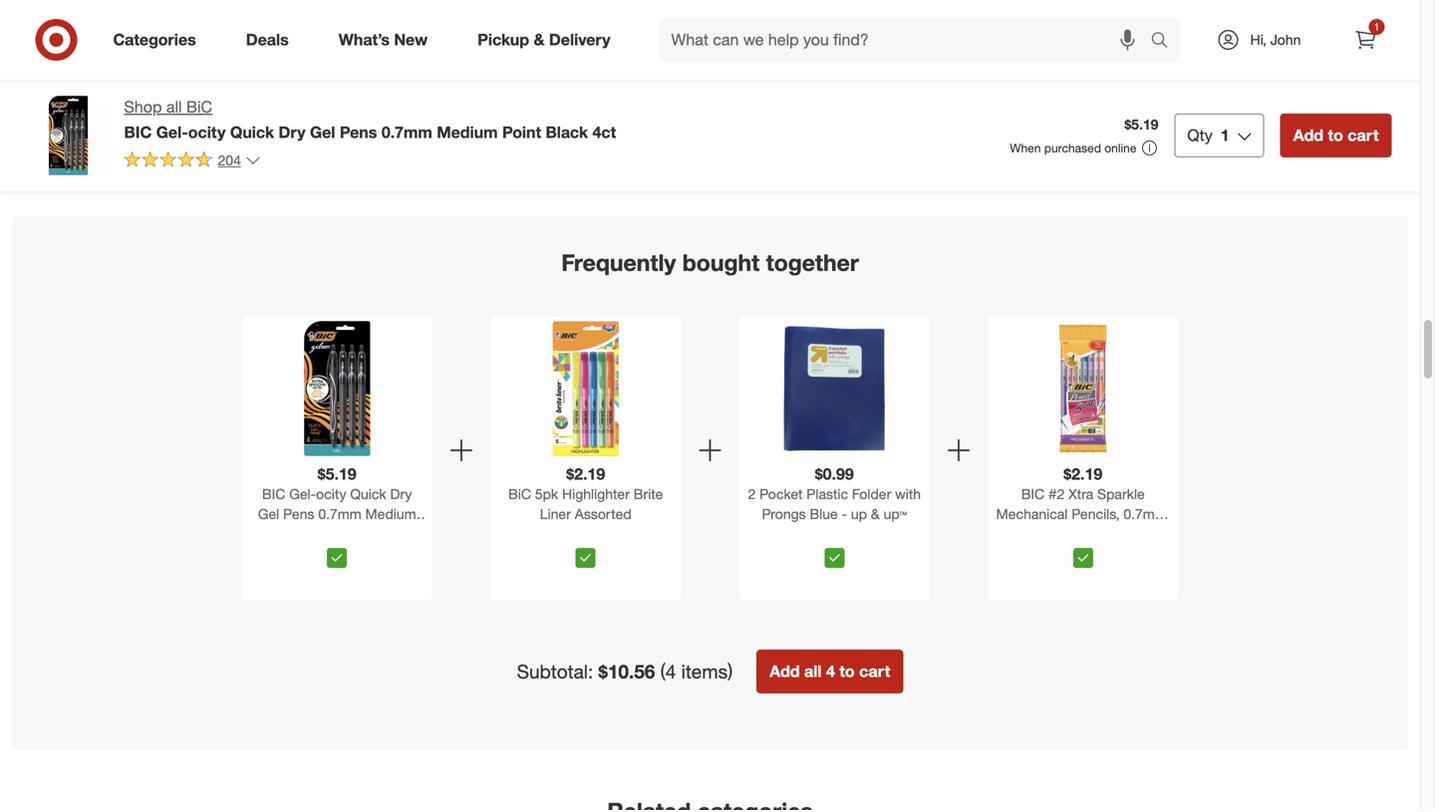 Task type: describe. For each thing, give the bounding box(es) containing it.
$2.19 bic #2 xtra sparkle mechanical pencils, 0.7mm, 8ct - multicolor
[[996, 464, 1170, 543]]

add for bic cristal ballpoint stick pens bold point blue ink 897512
[[1066, 70, 1089, 85]]

bic inside $2.19 bic 5pk highlighter brite liner assorted
[[508, 485, 531, 503]]

cart for blue
[[700, 70, 723, 85]]

together
[[766, 249, 859, 277]]

black inside bic velocity retractable ballpoint pens bold point black ink 859025
[[244, 32, 279, 49]]

cart for point
[[90, 70, 113, 85]]

bic for bic cristal ballpoint stick pens bold point blue ink 897512
[[1057, 0, 1080, 14]]

- inside $2.19 bic #2 xtra sparkle mechanical pencils, 0.7mm, 8ct - multicolor
[[1060, 525, 1065, 543]]

xtra
[[1069, 485, 1094, 503]]

with
[[895, 485, 921, 503]]

add to cart for 897512
[[1066, 70, 1130, 85]]

2
[[748, 485, 756, 503]]

cart for black
[[497, 70, 520, 85]]

add to cart button for blue
[[650, 61, 732, 93]]

add to cart for 859025
[[253, 70, 317, 85]]

pens inside the bic 4pk ecolutions retractable ballpoint pens black ink
[[1260, 32, 1291, 49]]

$5.19 bic gel-ocity quick dry gel pens 0.7mm medium point black 4ct
[[258, 464, 416, 543]]

ink inside bic bu3 retractable ballpoint pens medium point black ink 924252
[[928, 32, 947, 49]]

2 pocket plastic folder with prongs blue - up & up™ image
[[767, 321, 902, 456]]

mechanical
[[996, 505, 1068, 523]]

bic velocity retractable ballpoint pens bold point black ink 859025 link
[[244, 0, 407, 49]]

0.7mm,
[[1124, 505, 1170, 523]]

ballpoint inside bic ecolutions ocean- bound retractable ballpoint pens medium point black ink dozen (bprr11-blk)
[[447, 32, 502, 49]]

all for shop
[[166, 97, 182, 117]]

& inside $0.99 2 pocket plastic folder with prongs blue - up & up™
[[871, 505, 880, 523]]

subtotal: $10.56 (4 items)
[[517, 660, 733, 683]]

204 link
[[124, 150, 261, 173]]

bic ecolutions ocean- bound retractable ballpoint pens medium point blue ink dozen (bprr11-blu)
[[650, 0, 795, 84]]

frequently bought together
[[561, 249, 859, 277]]

gel- inside the $5.19 bic gel-ocity quick dry gel pens 0.7mm medium point black 4ct
[[289, 485, 316, 503]]

add to cart for blue
[[659, 70, 723, 85]]

retractable inside bic ecolutions ocean- bound retractable ballpoint pens medium point blue ink dozen (bprr11-blu)
[[696, 14, 767, 32]]

#2
[[1049, 485, 1065, 503]]

bic inside shop all bic bic gel-ocity quick dry gel pens 0.7mm medium point black 4ct
[[186, 97, 212, 117]]

medium inside bic ecolutions ocean- bound retractable ballpoint pens medium point blue ink dozen (bprr11-blu)
[[744, 32, 795, 49]]

plastic
[[807, 485, 848, 503]]

dry inside the $5.19 bic gel-ocity quick dry gel pens 0.7mm medium point black 4ct
[[390, 485, 412, 503]]

bic inside the $5.19 bic gel-ocity quick dry gel pens 0.7mm medium point black 4ct
[[262, 485, 285, 503]]

5pk
[[535, 485, 558, 503]]

to for blue
[[685, 70, 697, 85]]

4ct inside the $5.19 bic gel-ocity quick dry gel pens 0.7mm medium point black 4ct
[[365, 525, 384, 543]]

ballpoint inside bic ecolutions ocean- bound retractable ballpoint pens medium point blue ink dozen (bprr11-blu)
[[650, 32, 705, 49]]

$10.56
[[599, 660, 655, 683]]

pens inside bic ecolutions ocean- bound retractable ballpoint pens medium point blue ink dozen (bprr11-blu)
[[709, 32, 740, 49]]

ballpoint inside bic bu3 retractable ballpoint pens medium point black ink 924252
[[854, 14, 909, 32]]

john
[[1271, 31, 1301, 48]]

categories link
[[96, 18, 221, 62]]

add to cart for point
[[49, 70, 113, 85]]

bic inside the bic 4pk ecolutions retractable ballpoint pens black ink
[[1260, 0, 1283, 14]]

pencils,
[[1072, 505, 1120, 523]]

ballpoint inside the bic 4pk ecolutions retractable ballpoint pens black ink
[[1336, 14, 1391, 32]]

shop all bic bic gel-ocity quick dry gel pens 0.7mm medium point black 4ct
[[124, 97, 616, 142]]

bic inside shop all bic bic gel-ocity quick dry gel pens 0.7mm medium point black 4ct
[[124, 122, 152, 142]]

bic #2 xtra sparkle mechanical pencils, 0.7mm, 8ct - multicolor link
[[992, 484, 1175, 543]]

pickup
[[478, 30, 529, 49]]

bu3
[[881, 0, 908, 14]]

pocket
[[760, 485, 803, 503]]

4ct inside shop all bic bic gel-ocity quick dry gel pens 0.7mm medium point black 4ct
[[593, 122, 616, 142]]

ink inside the bic cristal ballpoint stick pens bold point blue ink 897512
[[1193, 14, 1211, 32]]

2 pocket plastic folder with prongs blue - up & up™ link
[[743, 484, 926, 540]]

bic for bic bu3 retractable ballpoint pens medium point black ink 924252
[[854, 0, 877, 14]]

924252
[[951, 32, 997, 49]]

add all 4 to cart button
[[757, 650, 903, 694]]

(4
[[660, 660, 676, 683]]

bold for 897512
[[1092, 14, 1121, 32]]

pens inside bic velocity retractable ballpoint pens bold point black ink 859025
[[302, 14, 334, 32]]

bic velocity retractable ballpoint pens bold point black ink 859025
[[244, 0, 402, 49]]

bound for blue
[[650, 14, 692, 32]]

bic for bic ecolutions ocean- bound retractable ballpoint pens medium point black ink dozen (bprr11-blk)
[[447, 0, 470, 14]]

bic gel-ocity quick dry gel pens 0.7mm medium point multicolor 12ct
[[40, 0, 199, 49]]

what's new link
[[322, 18, 453, 62]]

quick inside bic gel-ocity quick dry gel pens 0.7mm medium point multicolor 12ct
[[128, 0, 165, 14]]

add to cart for 924252
[[863, 70, 927, 85]]

stick
[[1187, 0, 1218, 14]]

folder
[[852, 485, 891, 503]]

ocity inside shop all bic bic gel-ocity quick dry gel pens 0.7mm medium point black 4ct
[[188, 122, 226, 142]]

point inside bic ecolutions ocean- bound retractable ballpoint pens medium point black ink dozen (bprr11-blk)
[[447, 49, 479, 67]]

point inside bic velocity retractable ballpoint pens bold point black ink 859025
[[370, 14, 402, 32]]

point inside the bic cristal ballpoint stick pens bold point blue ink 897512
[[1125, 14, 1157, 32]]

medium inside shop all bic bic gel-ocity quick dry gel pens 0.7mm medium point black 4ct
[[437, 122, 498, 142]]

deals
[[246, 30, 289, 49]]

$5.19 for $5.19
[[1125, 116, 1159, 133]]

bic gel-ocity quick dry gel pens 0.7mm medium point multicolor 12ct link
[[40, 0, 204, 49]]

to for point
[[75, 70, 87, 85]]

bic for bic gel-ocity quick dry gel pens 0.7mm medium point multicolor 12ct
[[40, 0, 64, 14]]

(bprr11- for blue
[[650, 67, 713, 84]]

$2.19 for $2.19 bic 5pk highlighter brite liner assorted
[[566, 464, 605, 484]]

prongs
[[762, 505, 806, 523]]

qty
[[1187, 126, 1213, 145]]

ink inside the bic 4pk ecolutions retractable ballpoint pens black ink
[[1334, 32, 1353, 49]]

bic ecolutions ocean- bound retractable ballpoint pens medium point black ink dozen (bprr11-blk) link
[[447, 0, 610, 84]]

black inside the bic 4pk ecolutions retractable ballpoint pens black ink
[[1295, 32, 1330, 49]]

pens inside bic ecolutions ocean- bound retractable ballpoint pens medium point black ink dozen (bprr11-blk)
[[506, 32, 537, 49]]

search
[[1142, 32, 1190, 51]]

bic ecolutions ocean- bound retractable ballpoint pens medium point blue ink dozen (bprr11-blu) link
[[650, 0, 814, 84]]

when purchased online
[[1010, 141, 1137, 155]]

bic gel-ocity quick dry gel pens 0.7mm medium point black 4ct image
[[270, 321, 405, 456]]

pickup & delivery
[[478, 30, 611, 49]]

bic for bic ecolutions ocean- bound retractable ballpoint pens medium point blue ink dozen (bprr11-blu)
[[650, 0, 674, 14]]

cart for 897512
[[1107, 70, 1130, 85]]

bold for 859025
[[338, 14, 366, 32]]

new
[[394, 30, 428, 49]]

bic #2 xtra sparkle mechanical pencils, 0.7mm, 8ct - multicolor image
[[1016, 321, 1151, 456]]

highlighter
[[562, 485, 630, 503]]

sparkle
[[1097, 485, 1145, 503]]

gel- inside bic gel-ocity quick dry gel pens 0.7mm medium point multicolor 12ct
[[67, 0, 94, 14]]

$2.19 bic 5pk highlighter brite liner assorted
[[508, 464, 663, 523]]

ecolutions for blue
[[677, 0, 743, 14]]

bic cristal ballpoint stick pens bold point blue ink 897512 link
[[1057, 0, 1220, 49]]

bic bu3 retractable ballpoint pens medium point black ink 924252
[[854, 0, 998, 49]]

hi, john
[[1250, 31, 1301, 48]]

when
[[1010, 141, 1041, 155]]

(bprr11- for black
[[447, 67, 509, 84]]

velocity
[[271, 0, 319, 14]]

bic 5pk highlighter brite liner assorted image
[[518, 321, 653, 456]]

$0.99
[[815, 464, 854, 484]]

dozen for blu)
[[740, 49, 780, 67]]

delivery
[[549, 30, 611, 49]]

pens inside the bic cristal ballpoint stick pens bold point blue ink 897512
[[1057, 14, 1088, 32]]

ink inside bic ecolutions ocean- bound retractable ballpoint pens medium point blue ink dozen (bprr11-blu)
[[718, 49, 737, 67]]

purchased
[[1044, 141, 1101, 155]]

0.7mm inside shop all bic bic gel-ocity quick dry gel pens 0.7mm medium point black 4ct
[[382, 122, 432, 142]]

bic 5pk highlighter brite liner assorted link
[[494, 484, 677, 540]]

pens inside bic bu3 retractable ballpoint pens medium point black ink 924252
[[912, 14, 944, 32]]

up
[[851, 505, 867, 523]]

quick inside the $5.19 bic gel-ocity quick dry gel pens 0.7mm medium point black 4ct
[[350, 485, 386, 503]]

point inside shop all bic bic gel-ocity quick dry gel pens 0.7mm medium point black 4ct
[[502, 122, 541, 142]]

search button
[[1142, 18, 1190, 66]]

bought
[[682, 249, 760, 277]]

897512
[[1057, 32, 1104, 49]]

shop
[[124, 97, 162, 117]]

gel inside shop all bic bic gel-ocity quick dry gel pens 0.7mm medium point black 4ct
[[310, 122, 335, 142]]



Task type: vqa. For each thing, say whether or not it's contained in the screenshot.
"8ct/13.5oz"
no



Task type: locate. For each thing, give the bounding box(es) containing it.
point
[[370, 14, 402, 32], [1125, 14, 1157, 32], [40, 32, 72, 49], [854, 32, 886, 49], [447, 49, 479, 67], [650, 49, 682, 67], [502, 122, 541, 142], [290, 525, 322, 543]]

0 vertical spatial quick
[[128, 0, 165, 14]]

multicolor left 12ct
[[76, 32, 138, 49]]

1 link
[[1344, 18, 1388, 62]]

dry inside shop all bic bic gel-ocity quick dry gel pens 0.7mm medium point black 4ct
[[279, 122, 306, 142]]

all left 4
[[804, 662, 822, 681]]

0 vertical spatial $5.19
[[1125, 116, 1159, 133]]

items)
[[681, 660, 733, 683]]

0 vertical spatial &
[[534, 30, 545, 49]]

add to cart for black
[[456, 70, 520, 85]]

$2.19 up xtra
[[1064, 464, 1103, 484]]

1 vertical spatial gel-
[[156, 122, 188, 142]]

dry
[[168, 0, 190, 14], [279, 122, 306, 142], [390, 485, 412, 503]]

blu)
[[713, 67, 743, 84]]

0 horizontal spatial $2.19
[[566, 464, 605, 484]]

add
[[49, 70, 72, 85], [253, 70, 275, 85], [456, 70, 479, 85], [659, 70, 682, 85], [863, 70, 885, 85], [1066, 70, 1089, 85], [1269, 70, 1292, 85], [1293, 126, 1324, 145], [770, 662, 800, 681]]

1 bold from the left
[[338, 14, 366, 32]]

to inside button
[[840, 662, 855, 681]]

dozen
[[544, 49, 584, 67], [740, 49, 780, 67]]

bic left 4pk at the top right
[[1260, 0, 1283, 14]]

all inside button
[[804, 662, 822, 681]]

0 horizontal spatial multicolor
[[76, 32, 138, 49]]

medium inside bic ecolutions ocean- bound retractable ballpoint pens medium point black ink dozen (bprr11-blk)
[[541, 32, 592, 49]]

add for bic bu3 retractable ballpoint pens medium point black ink 924252
[[863, 70, 885, 85]]

add down john
[[1293, 126, 1324, 145]]

bic inside bic gel-ocity quick dry gel pens 0.7mm medium point multicolor 12ct
[[40, 0, 64, 14]]

liner
[[540, 505, 571, 523]]

2 horizontal spatial quick
[[350, 485, 386, 503]]

cart inside button
[[859, 662, 890, 681]]

quick inside shop all bic bic gel-ocity quick dry gel pens 0.7mm medium point black 4ct
[[230, 122, 274, 142]]

point inside the $5.19 bic gel-ocity quick dry gel pens 0.7mm medium point black 4ct
[[290, 525, 322, 543]]

$5.19 up 'online'
[[1125, 116, 1159, 133]]

add to cart button for 924252
[[854, 61, 936, 93]]

ocean-
[[543, 0, 590, 14], [746, 0, 793, 14]]

ocity inside bic gel-ocity quick dry gel pens 0.7mm medium point multicolor 12ct
[[94, 0, 125, 14]]

1 horizontal spatial -
[[1060, 525, 1065, 543]]

2 vertical spatial bic
[[508, 485, 531, 503]]

ecolutions
[[1314, 0, 1384, 14]]

1 vertical spatial dry
[[279, 122, 306, 142]]

dozen inside bic ecolutions ocean- bound retractable ballpoint pens medium point blue ink dozen (bprr11-blu)
[[740, 49, 780, 67]]

up™
[[884, 505, 907, 523]]

brite
[[634, 485, 663, 503]]

bold inside the bic cristal ballpoint stick pens bold point blue ink 897512
[[1092, 14, 1121, 32]]

1 vertical spatial $5.19
[[318, 464, 357, 484]]

4pk
[[1287, 0, 1310, 14]]

0 vertical spatial ocity
[[94, 0, 125, 14]]

multicolor down pencils, at the right bottom of page
[[1069, 525, 1130, 543]]

$2.19 inside $2.19 bic #2 xtra sparkle mechanical pencils, 0.7mm, 8ct - multicolor
[[1064, 464, 1103, 484]]

0 vertical spatial 0.7mm
[[101, 14, 144, 32]]

point inside bic bu3 retractable ballpoint pens medium point black ink 924252
[[854, 32, 886, 49]]

2 dozen from the left
[[740, 49, 780, 67]]

0 horizontal spatial bound
[[447, 14, 488, 32]]

1 horizontal spatial (bprr11-
[[650, 67, 713, 84]]

add for bic ecolutions ocean- bound retractable ballpoint pens medium point blue ink dozen (bprr11-blu)
[[659, 70, 682, 85]]

0.7mm inside bic gel-ocity quick dry gel pens 0.7mm medium point multicolor 12ct
[[101, 14, 144, 32]]

add up image of bic gel-ocity quick dry gel pens 0.7mm medium point black 4ct
[[49, 70, 72, 85]]

1 ecolutions from the left
[[474, 0, 539, 14]]

0 horizontal spatial 1
[[1221, 126, 1230, 145]]

1 horizontal spatial 1
[[1374, 20, 1380, 33]]

add to cart button
[[40, 61, 122, 93], [244, 61, 326, 93], [447, 61, 529, 93], [650, 61, 732, 93], [854, 61, 936, 93], [1057, 61, 1139, 93], [1260, 61, 1342, 93], [1280, 114, 1392, 157]]

2 vertical spatial 0.7mm
[[318, 505, 361, 523]]

0 horizontal spatial all
[[166, 97, 182, 117]]

black inside bic ecolutions ocean- bound retractable ballpoint pens medium point black ink dozen (bprr11-blk)
[[483, 49, 518, 67]]

bound inside bic ecolutions ocean- bound retractable ballpoint pens medium point blue ink dozen (bprr11-blu)
[[650, 14, 692, 32]]

1 ocean- from the left
[[543, 0, 590, 14]]

to for 897512
[[1092, 70, 1103, 85]]

1 vertical spatial 1
[[1221, 126, 1230, 145]]

multicolor
[[76, 32, 138, 49], [1069, 525, 1130, 543]]

1 horizontal spatial gel
[[258, 505, 279, 523]]

0 vertical spatial all
[[166, 97, 182, 117]]

0 horizontal spatial gel-
[[67, 0, 94, 14]]

medium inside bic gel-ocity quick dry gel pens 0.7mm medium point multicolor 12ct
[[148, 14, 199, 32]]

1 vertical spatial 0.7mm
[[382, 122, 432, 142]]

2 $2.19 from the left
[[1064, 464, 1103, 484]]

add all 4 to cart
[[770, 662, 890, 681]]

0 horizontal spatial blue
[[686, 49, 714, 67]]

(bprr11- inside bic ecolutions ocean- bound retractable ballpoint pens medium point black ink dozen (bprr11-blk)
[[447, 67, 509, 84]]

ecolutions up pickup at the left top of page
[[474, 0, 539, 14]]

image of bic gel-ocity quick dry gel pens 0.7mm medium point black 4ct image
[[28, 96, 108, 175]]

frequently
[[561, 249, 676, 277]]

(bprr11- inside bic ecolutions ocean- bound retractable ballpoint pens medium point blue ink dozen (bprr11-blu)
[[650, 67, 713, 84]]

0 horizontal spatial ocean-
[[543, 0, 590, 14]]

black inside bic bu3 retractable ballpoint pens medium point black ink 924252
[[889, 32, 924, 49]]

bic up 204 link
[[186, 97, 212, 117]]

&
[[534, 30, 545, 49], [871, 505, 880, 523]]

2 horizontal spatial 0.7mm
[[382, 122, 432, 142]]

& right pickup at the left top of page
[[534, 30, 545, 49]]

2 bound from the left
[[650, 14, 692, 32]]

1 horizontal spatial &
[[871, 505, 880, 523]]

add down hi, john
[[1269, 70, 1292, 85]]

to for 924252
[[889, 70, 900, 85]]

2 ocean- from the left
[[746, 0, 793, 14]]

add down deals
[[253, 70, 275, 85]]

1 right qty
[[1221, 126, 1230, 145]]

bound for black
[[447, 14, 488, 32]]

$2.19 for $2.19 bic #2 xtra sparkle mechanical pencils, 0.7mm, 8ct - multicolor
[[1064, 464, 1103, 484]]

1 horizontal spatial 0.7mm
[[318, 505, 361, 523]]

add down pickup at the left top of page
[[456, 70, 479, 85]]

0 horizontal spatial ecolutions
[[474, 0, 539, 14]]

8ct
[[1036, 525, 1056, 543]]

ocean- for bic ecolutions ocean- bound retractable ballpoint pens medium point black ink dozen (bprr11-blk)
[[543, 0, 590, 14]]

subtotal:
[[517, 660, 593, 683]]

bic inside bic ecolutions ocean- bound retractable ballpoint pens medium point black ink dozen (bprr11-blk)
[[447, 0, 470, 14]]

0 vertical spatial bic
[[1260, 0, 1283, 14]]

add left "blu)"
[[659, 70, 682, 85]]

0 vertical spatial 4ct
[[593, 122, 616, 142]]

bic 4pk ecolutions retractable ballpoint pens black ink link
[[1260, 0, 1424, 49]]

bold inside bic velocity retractable ballpoint pens bold point black ink 859025
[[338, 14, 366, 32]]

black inside the $5.19 bic gel-ocity quick dry gel pens 0.7mm medium point black 4ct
[[326, 525, 361, 543]]

2 horizontal spatial gel-
[[289, 485, 316, 503]]

1 dozen from the left
[[544, 49, 584, 67]]

0 horizontal spatial $5.19
[[318, 464, 357, 484]]

ocity
[[94, 0, 125, 14], [188, 122, 226, 142], [316, 485, 346, 503]]

add left 4
[[770, 662, 800, 681]]

all right the shop
[[166, 97, 182, 117]]

ballpoint
[[1128, 0, 1183, 14], [244, 14, 299, 32], [854, 14, 909, 32], [1336, 14, 1391, 32], [447, 32, 502, 49], [650, 32, 705, 49]]

1 horizontal spatial $2.19
[[1064, 464, 1103, 484]]

1 horizontal spatial bic
[[508, 485, 531, 503]]

black inside shop all bic bic gel-ocity quick dry gel pens 0.7mm medium point black 4ct
[[546, 122, 588, 142]]

1 horizontal spatial blue
[[810, 505, 838, 523]]

1 horizontal spatial bound
[[650, 14, 692, 32]]

point inside bic gel-ocity quick dry gel pens 0.7mm medium point multicolor 12ct
[[40, 32, 72, 49]]

(bprr11-
[[447, 67, 509, 84], [650, 67, 713, 84]]

0 vertical spatial gel
[[40, 14, 62, 32]]

pens
[[66, 14, 97, 32], [302, 14, 334, 32], [912, 14, 944, 32], [1057, 14, 1088, 32], [506, 32, 537, 49], [709, 32, 740, 49], [1260, 32, 1291, 49], [340, 122, 377, 142], [283, 505, 314, 523]]

0 horizontal spatial bold
[[338, 14, 366, 32]]

blue inside $0.99 2 pocket plastic folder with prongs blue - up & up™
[[810, 505, 838, 523]]

all inside shop all bic bic gel-ocity quick dry gel pens 0.7mm medium point black 4ct
[[166, 97, 182, 117]]

bound right 'delivery'
[[650, 14, 692, 32]]

to for black
[[482, 70, 493, 85]]

1 vertical spatial bic
[[186, 97, 212, 117]]

$5.19 for $5.19 bic gel-ocity quick dry gel pens 0.7mm medium point black 4ct
[[318, 464, 357, 484]]

$0.99 2 pocket plastic folder with prongs blue - up & up™
[[748, 464, 921, 523]]

12ct
[[141, 32, 169, 49]]

pickup & delivery link
[[461, 18, 635, 62]]

What can we help you find? suggestions appear below search field
[[659, 18, 1156, 62]]

1 vertical spatial multicolor
[[1069, 525, 1130, 543]]

ballpoint inside the bic cristal ballpoint stick pens bold point blue ink 897512
[[1128, 0, 1183, 14]]

add to cart button for 859025
[[244, 61, 326, 93]]

2 vertical spatial gel-
[[289, 485, 316, 503]]

gel-
[[67, 0, 94, 14], [156, 122, 188, 142], [289, 485, 316, 503]]

bic bu3 retractable ballpoint pens medium point black ink 924252 link
[[854, 0, 1017, 49]]

ecolutions inside bic ecolutions ocean- bound retractable ballpoint pens medium point blue ink dozen (bprr11-blu)
[[677, 0, 743, 14]]

add to cart button for black
[[447, 61, 529, 93]]

add for bic velocity retractable ballpoint pens bold point black ink 859025
[[253, 70, 275, 85]]

1 horizontal spatial dozen
[[740, 49, 780, 67]]

0 horizontal spatial dozen
[[544, 49, 584, 67]]

$2.19 up highlighter
[[566, 464, 605, 484]]

$5.19 up bic gel-ocity quick dry gel pens 0.7mm medium point black 4ct link at left
[[318, 464, 357, 484]]

what's
[[339, 30, 390, 49]]

gel inside bic gel-ocity quick dry gel pens 0.7mm medium point multicolor 12ct
[[40, 14, 62, 32]]

1 horizontal spatial ocity
[[188, 122, 226, 142]]

quick
[[128, 0, 165, 14], [230, 122, 274, 142], [350, 485, 386, 503]]

1
[[1374, 20, 1380, 33], [1221, 126, 1230, 145]]

1 horizontal spatial bold
[[1092, 14, 1121, 32]]

black
[[244, 32, 279, 49], [889, 32, 924, 49], [1295, 32, 1330, 49], [483, 49, 518, 67], [546, 122, 588, 142], [326, 525, 361, 543]]

bic 4pk ecolutions retractable ballpoint pens black ink
[[1260, 0, 1391, 49]]

add for bic 4pk ecolutions retractable ballpoint pens black ink
[[1269, 70, 1292, 85]]

0 horizontal spatial quick
[[128, 0, 165, 14]]

$5.19
[[1125, 116, 1159, 133], [318, 464, 357, 484]]

pens inside the $5.19 bic gel-ocity quick dry gel pens 0.7mm medium point black 4ct
[[283, 505, 314, 523]]

0 horizontal spatial (bprr11-
[[447, 67, 509, 84]]

- inside $0.99 2 pocket plastic folder with prongs blue - up & up™
[[842, 505, 847, 523]]

qty 1
[[1187, 126, 1230, 145]]

0.7mm
[[101, 14, 144, 32], [382, 122, 432, 142], [318, 505, 361, 523]]

1 vertical spatial gel
[[310, 122, 335, 142]]

all for add
[[804, 662, 822, 681]]

0 vertical spatial dry
[[168, 0, 190, 14]]

$5.19 inside the $5.19 bic gel-ocity quick dry gel pens 0.7mm medium point black 4ct
[[318, 464, 357, 484]]

multicolor inside bic gel-ocity quick dry gel pens 0.7mm medium point multicolor 12ct
[[76, 32, 138, 49]]

- left up
[[842, 505, 847, 523]]

4ct
[[593, 122, 616, 142], [365, 525, 384, 543]]

add down 897512
[[1066, 70, 1089, 85]]

2 horizontal spatial gel
[[310, 122, 335, 142]]

$2.19
[[566, 464, 605, 484], [1064, 464, 1103, 484]]

1 inside 1 link
[[1374, 20, 1380, 33]]

0 horizontal spatial ocity
[[94, 0, 125, 14]]

$2.19 inside $2.19 bic 5pk highlighter brite liner assorted
[[566, 464, 605, 484]]

0 horizontal spatial 0.7mm
[[101, 14, 144, 32]]

dozen for blk)
[[544, 49, 584, 67]]

1 horizontal spatial gel-
[[156, 122, 188, 142]]

to
[[75, 70, 87, 85], [279, 70, 290, 85], [482, 70, 493, 85], [685, 70, 697, 85], [889, 70, 900, 85], [1092, 70, 1103, 85], [1295, 70, 1307, 85], [1328, 126, 1343, 145], [840, 662, 855, 681]]

1 horizontal spatial dry
[[279, 122, 306, 142]]

ecolutions up "blu)"
[[677, 0, 743, 14]]

online
[[1105, 141, 1137, 155]]

point inside bic ecolutions ocean- bound retractable ballpoint pens medium point blue ink dozen (bprr11-blu)
[[650, 49, 682, 67]]

medium inside the $5.19 bic gel-ocity quick dry gel pens 0.7mm medium point black 4ct
[[365, 505, 416, 523]]

bic cristal ballpoint stick pens bold point blue ink 897512
[[1057, 0, 1218, 49]]

1 vertical spatial -
[[1060, 525, 1065, 543]]

2 horizontal spatial dry
[[390, 485, 412, 503]]

ink inside bic velocity retractable ballpoint pens bold point black ink 859025
[[282, 32, 301, 49]]

bound inside bic ecolutions ocean- bound retractable ballpoint pens medium point black ink dozen (bprr11-blk)
[[447, 14, 488, 32]]

2 vertical spatial ocity
[[316, 485, 346, 503]]

0 vertical spatial multicolor
[[76, 32, 138, 49]]

cart for 924252
[[903, 70, 927, 85]]

medium
[[148, 14, 199, 32], [947, 14, 998, 32], [541, 32, 592, 49], [744, 32, 795, 49], [437, 122, 498, 142], [365, 505, 416, 523]]

medium inside bic bu3 retractable ballpoint pens medium point black ink 924252
[[947, 14, 998, 32]]

cristal
[[1084, 0, 1124, 14]]

multicolor inside $2.19 bic #2 xtra sparkle mechanical pencils, 0.7mm, 8ct - multicolor
[[1069, 525, 1130, 543]]

ocean- inside bic ecolutions ocean- bound retractable ballpoint pens medium point black ink dozen (bprr11-blk)
[[543, 0, 590, 14]]

dry inside bic gel-ocity quick dry gel pens 0.7mm medium point multicolor 12ct
[[168, 0, 190, 14]]

all
[[166, 97, 182, 117], [804, 662, 822, 681]]

retractable inside bic velocity retractable ballpoint pens bold point black ink 859025
[[323, 0, 395, 14]]

1 horizontal spatial ecolutions
[[677, 0, 743, 14]]

bound right new
[[447, 14, 488, 32]]

2 vertical spatial gel
[[258, 505, 279, 523]]

0 vertical spatial blue
[[1161, 14, 1189, 32]]

1 horizontal spatial quick
[[230, 122, 274, 142]]

1 (bprr11- from the left
[[447, 67, 509, 84]]

cart for 859025
[[293, 70, 317, 85]]

retractable inside the bic 4pk ecolutions retractable ballpoint pens black ink
[[1260, 14, 1332, 32]]

retractable inside bic ecolutions ocean- bound retractable ballpoint pens medium point black ink dozen (bprr11-blk)
[[492, 14, 564, 32]]

4
[[826, 662, 835, 681]]

ocean- for bic ecolutions ocean- bound retractable ballpoint pens medium point blue ink dozen (bprr11-blu)
[[746, 0, 793, 14]]

1 horizontal spatial ocean-
[[746, 0, 793, 14]]

hi,
[[1250, 31, 1267, 48]]

ink inside bic ecolutions ocean- bound retractable ballpoint pens medium point black ink dozen (bprr11-blk)
[[521, 49, 540, 67]]

gel- inside shop all bic bic gel-ocity quick dry gel pens 0.7mm medium point black 4ct
[[156, 122, 188, 142]]

assorted
[[575, 505, 632, 523]]

1 vertical spatial 4ct
[[365, 525, 384, 543]]

blue inside bic ecolutions ocean- bound retractable ballpoint pens medium point blue ink dozen (bprr11-blu)
[[686, 49, 714, 67]]

blk)
[[509, 67, 540, 84]]

0 horizontal spatial dry
[[168, 0, 190, 14]]

multicolor for bic
[[76, 32, 138, 49]]

ocity inside the $5.19 bic gel-ocity quick dry gel pens 0.7mm medium point black 4ct
[[316, 485, 346, 503]]

0 horizontal spatial -
[[842, 505, 847, 523]]

bic inside the bic cristal ballpoint stick pens bold point blue ink 897512
[[1057, 0, 1080, 14]]

1 $2.19 from the left
[[566, 464, 605, 484]]

1 bound from the left
[[447, 14, 488, 32]]

categories
[[113, 30, 196, 49]]

retractable inside bic bu3 retractable ballpoint pens medium point black ink 924252
[[912, 0, 984, 14]]

add for bic ecolutions ocean- bound retractable ballpoint pens medium point black ink dozen (bprr11-blk)
[[456, 70, 479, 85]]

bic
[[40, 0, 64, 14], [244, 0, 267, 14], [447, 0, 470, 14], [650, 0, 674, 14], [854, 0, 877, 14], [1057, 0, 1080, 14], [124, 122, 152, 142], [262, 485, 285, 503], [1021, 485, 1045, 503]]

bic ecolutions ocean- bound retractable ballpoint pens medium point black ink dozen (bprr11-blk)
[[447, 0, 592, 84]]

1 vertical spatial all
[[804, 662, 822, 681]]

2 (bprr11- from the left
[[650, 67, 713, 84]]

dozen inside bic ecolutions ocean- bound retractable ballpoint pens medium point black ink dozen (bprr11-blk)
[[544, 49, 584, 67]]

1 vertical spatial ocity
[[188, 122, 226, 142]]

blue for bic
[[1161, 14, 1189, 32]]

0 vertical spatial gel-
[[67, 0, 94, 14]]

1 horizontal spatial all
[[804, 662, 822, 681]]

1 down ecolutions
[[1374, 20, 1380, 33]]

-
[[842, 505, 847, 523], [1060, 525, 1065, 543]]

2 horizontal spatial ocity
[[316, 485, 346, 503]]

ecolutions inside bic ecolutions ocean- bound retractable ballpoint pens medium point black ink dozen (bprr11-blk)
[[474, 0, 539, 14]]

ocean- inside bic ecolutions ocean- bound retractable ballpoint pens medium point blue ink dozen (bprr11-blu)
[[746, 0, 793, 14]]

1 horizontal spatial 4ct
[[593, 122, 616, 142]]

what's new
[[339, 30, 428, 49]]

2 vertical spatial dry
[[390, 485, 412, 503]]

0 vertical spatial -
[[842, 505, 847, 523]]

& right up
[[871, 505, 880, 523]]

add to cart button for 897512
[[1057, 61, 1139, 93]]

2 ecolutions from the left
[[677, 0, 743, 14]]

2 vertical spatial blue
[[810, 505, 838, 523]]

add to cart
[[49, 70, 113, 85], [253, 70, 317, 85], [456, 70, 520, 85], [659, 70, 723, 85], [863, 70, 927, 85], [1066, 70, 1130, 85], [1269, 70, 1333, 85], [1293, 126, 1379, 145]]

1 vertical spatial quick
[[230, 122, 274, 142]]

deals link
[[229, 18, 314, 62]]

204
[[218, 151, 241, 169]]

blue inside the bic cristal ballpoint stick pens bold point blue ink 897512
[[1161, 14, 1189, 32]]

1 horizontal spatial $5.19
[[1125, 116, 1159, 133]]

ecolutions for black
[[474, 0, 539, 14]]

1 horizontal spatial multicolor
[[1069, 525, 1130, 543]]

add for bic gel-ocity quick dry gel pens 0.7mm medium point multicolor 12ct
[[49, 70, 72, 85]]

2 bold from the left
[[1092, 14, 1121, 32]]

0 horizontal spatial 4ct
[[365, 525, 384, 543]]

None checkbox
[[825, 548, 844, 568]]

1 vertical spatial &
[[871, 505, 880, 523]]

2 vertical spatial quick
[[350, 485, 386, 503]]

retractable
[[323, 0, 395, 14], [912, 0, 984, 14], [492, 14, 564, 32], [696, 14, 767, 32], [1260, 14, 1332, 32]]

add down what can we help you find? suggestions appear below search field
[[863, 70, 885, 85]]

0 horizontal spatial gel
[[40, 14, 62, 32]]

multicolor for $2.19
[[1069, 525, 1130, 543]]

blue for $0.99
[[810, 505, 838, 523]]

add to cart button for point
[[40, 61, 122, 93]]

bic left 5pk
[[508, 485, 531, 503]]

bic for bic velocity retractable ballpoint pens bold point black ink 859025
[[244, 0, 267, 14]]

pens inside shop all bic bic gel-ocity quick dry gel pens 0.7mm medium point black 4ct
[[340, 122, 377, 142]]

bic gel-ocity quick dry gel pens 0.7mm medium point black 4ct link
[[246, 484, 429, 543]]

0 horizontal spatial &
[[534, 30, 545, 49]]

0 vertical spatial 1
[[1374, 20, 1380, 33]]

bold
[[338, 14, 366, 32], [1092, 14, 1121, 32]]

ballpoint inside bic velocity retractable ballpoint pens bold point black ink 859025
[[244, 14, 299, 32]]

gel inside the $5.19 bic gel-ocity quick dry gel pens 0.7mm medium point black 4ct
[[258, 505, 279, 523]]

bic inside bic ecolutions ocean- bound retractable ballpoint pens medium point blue ink dozen (bprr11-blu)
[[650, 0, 674, 14]]

None checkbox
[[327, 548, 347, 568], [576, 548, 596, 568], [1073, 548, 1093, 568], [327, 548, 347, 568], [576, 548, 596, 568], [1073, 548, 1093, 568]]

bic
[[1260, 0, 1283, 14], [186, 97, 212, 117], [508, 485, 531, 503]]

bound
[[447, 14, 488, 32], [650, 14, 692, 32]]

pens inside bic gel-ocity quick dry gel pens 0.7mm medium point multicolor 12ct
[[66, 14, 97, 32]]

2 horizontal spatial bic
[[1260, 0, 1283, 14]]

0.7mm inside the $5.19 bic gel-ocity quick dry gel pens 0.7mm medium point black 4ct
[[318, 505, 361, 523]]

to for 859025
[[279, 70, 290, 85]]

- right "8ct"
[[1060, 525, 1065, 543]]

bic inside $2.19 bic #2 xtra sparkle mechanical pencils, 0.7mm, 8ct - multicolor
[[1021, 485, 1045, 503]]

2 horizontal spatial blue
[[1161, 14, 1189, 32]]

blue
[[1161, 14, 1189, 32], [686, 49, 714, 67], [810, 505, 838, 523]]

1 vertical spatial blue
[[686, 49, 714, 67]]

859025
[[305, 32, 351, 49]]

add inside button
[[770, 662, 800, 681]]

gel
[[40, 14, 62, 32], [310, 122, 335, 142], [258, 505, 279, 523]]

0 horizontal spatial bic
[[186, 97, 212, 117]]



